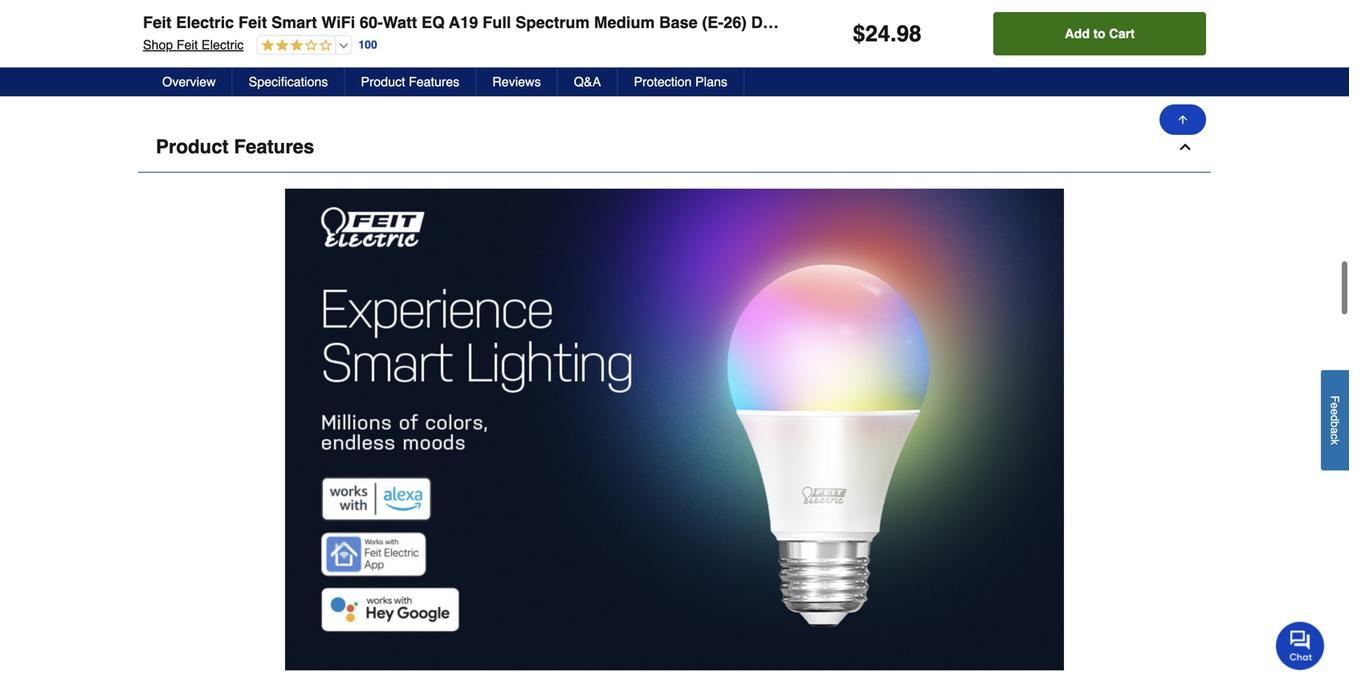 Task type: describe. For each thing, give the bounding box(es) containing it.
certified
[[239, 35, 278, 46]]

specifications
[[249, 74, 328, 89]]

full
[[483, 13, 511, 32]]

product for bottommost product features button
[[156, 136, 229, 158]]

cart
[[1109, 26, 1135, 41]]

overview button
[[146, 67, 233, 96]]

60-
[[360, 13, 383, 32]]

protection
[[634, 74, 692, 89]]

features for bottommost product features button
[[234, 136, 314, 158]]

98
[[897, 21, 922, 47]]

b
[[1329, 422, 1342, 428]]

0 vertical spatial electric
[[176, 13, 234, 32]]

1 vertical spatial electric
[[202, 37, 244, 52]]

q&a
[[574, 74, 601, 89]]

bulb
[[963, 13, 999, 32]]

q&a button
[[558, 67, 618, 96]]

1 vertical spatial product features button
[[138, 122, 1211, 173]]

2 horizontal spatial feit
[[239, 13, 267, 32]]

2 e from the top
[[1329, 409, 1342, 415]]

arrow up image
[[1177, 113, 1190, 126]]

reviews
[[492, 74, 541, 89]]

1 smart from the left
[[272, 13, 317, 32]]

spectrum
[[516, 13, 590, 32]]

star
[[211, 35, 237, 46]]

.
[[891, 21, 897, 47]]

reviews button
[[476, 67, 558, 96]]

wifi
[[322, 13, 355, 32]]

protection plans button
[[618, 67, 744, 96]]

f e e d b a c k button
[[1321, 370, 1349, 471]]

24
[[866, 21, 891, 47]]

plans
[[695, 74, 728, 89]]

energy
[[168, 35, 208, 46]]

2 smart from the left
[[833, 13, 878, 32]]

3 stars image
[[257, 39, 332, 53]]



Task type: vqa. For each thing, say whether or not it's contained in the screenshot.
$ 24 . 98
yes



Task type: locate. For each thing, give the bounding box(es) containing it.
product features for bottommost product features button
[[156, 136, 314, 158]]

protection plans
[[634, 74, 728, 89]]

1 vertical spatial features
[[234, 136, 314, 158]]

feit
[[143, 13, 172, 32], [239, 13, 267, 32], [177, 37, 198, 52]]

0 vertical spatial product
[[361, 74, 405, 89]]

0 horizontal spatial product
[[156, 136, 229, 158]]

0 vertical spatial product features button
[[345, 67, 476, 96]]

features down specifications 'button'
[[234, 136, 314, 158]]

product features down 100
[[361, 74, 460, 89]]

dimmable
[[751, 13, 828, 32]]

smart up 3 stars "image"
[[272, 13, 317, 32]]

e up b
[[1329, 409, 1342, 415]]

product features button
[[345, 67, 476, 96], [138, 122, 1211, 173]]

electric
[[176, 13, 234, 32], [202, 37, 244, 52]]

add
[[1065, 26, 1090, 41]]

1 horizontal spatial product
[[361, 74, 405, 89]]

0 horizontal spatial smart
[[272, 13, 317, 32]]

26)
[[724, 13, 747, 32]]

d
[[1329, 415, 1342, 422]]

$
[[853, 21, 866, 47]]

c
[[1329, 434, 1342, 440]]

pack)
[[1023, 13, 1066, 32]]

watt
[[383, 13, 417, 32]]

1 horizontal spatial features
[[409, 74, 460, 89]]

overview
[[162, 74, 216, 89]]

1 vertical spatial product
[[156, 136, 229, 158]]

product features button down protection plans button
[[138, 122, 1211, 173]]

1 e from the top
[[1329, 403, 1342, 409]]

chevron up image
[[1178, 139, 1194, 155]]

e
[[1329, 403, 1342, 409], [1329, 409, 1342, 415]]

product down 100
[[361, 74, 405, 89]]

f e e d b a c k
[[1329, 396, 1342, 445]]

1 horizontal spatial product features
[[361, 74, 460, 89]]

$ 24 . 98
[[853, 21, 922, 47]]

features
[[409, 74, 460, 89], [234, 136, 314, 158]]

add to cart button
[[994, 12, 1206, 55]]

base
[[659, 13, 698, 32]]

shop feit electric
[[143, 37, 244, 52]]

led
[[883, 13, 915, 32]]

k
[[1329, 440, 1342, 445]]

f
[[1329, 396, 1342, 403]]

add to cart
[[1065, 26, 1135, 41]]

chat invite button image
[[1276, 621, 1325, 670]]

energy star certified
[[168, 35, 278, 46]]

product
[[361, 74, 405, 89], [156, 136, 229, 158]]

product down overview button at the left of the page
[[156, 136, 229, 158]]

1 horizontal spatial smart
[[833, 13, 878, 32]]

a19
[[449, 13, 478, 32]]

0 horizontal spatial features
[[234, 136, 314, 158]]

0 horizontal spatial product features
[[156, 136, 314, 158]]

e up 'd'
[[1329, 403, 1342, 409]]

medium
[[594, 13, 655, 32]]

product features for the top product features button
[[361, 74, 460, 89]]

product features down overview button at the left of the page
[[156, 136, 314, 158]]

features for the top product features button
[[409, 74, 460, 89]]

specifications button
[[233, 67, 345, 96]]

feit up shop
[[143, 13, 172, 32]]

product features
[[361, 74, 460, 89], [156, 136, 314, 158]]

feit right shop
[[177, 37, 198, 52]]

1 horizontal spatial feit
[[177, 37, 198, 52]]

a
[[1329, 428, 1342, 434]]

0 vertical spatial features
[[409, 74, 460, 89]]

shop
[[143, 37, 173, 52]]

0 vertical spatial product features
[[361, 74, 460, 89]]

1 vertical spatial product features
[[156, 136, 314, 158]]

features down the eq
[[409, 74, 460, 89]]

(3-
[[1003, 13, 1023, 32]]

0 horizontal spatial feit
[[143, 13, 172, 32]]

feit electric feit smart wifi 60-watt eq a19 full spectrum medium base (e-26) dimmable smart led light bulb (3-pack)
[[143, 13, 1066, 32]]

(e-
[[702, 13, 724, 32]]

100
[[359, 38, 377, 51]]

light
[[919, 13, 958, 32]]

smart left "." at the top
[[833, 13, 878, 32]]

smart
[[272, 13, 317, 32], [833, 13, 878, 32]]

feit up certified
[[239, 13, 267, 32]]

product for the top product features button
[[361, 74, 405, 89]]

eq
[[422, 13, 445, 32]]

product features button down 100
[[345, 67, 476, 96]]

to
[[1094, 26, 1106, 41]]



